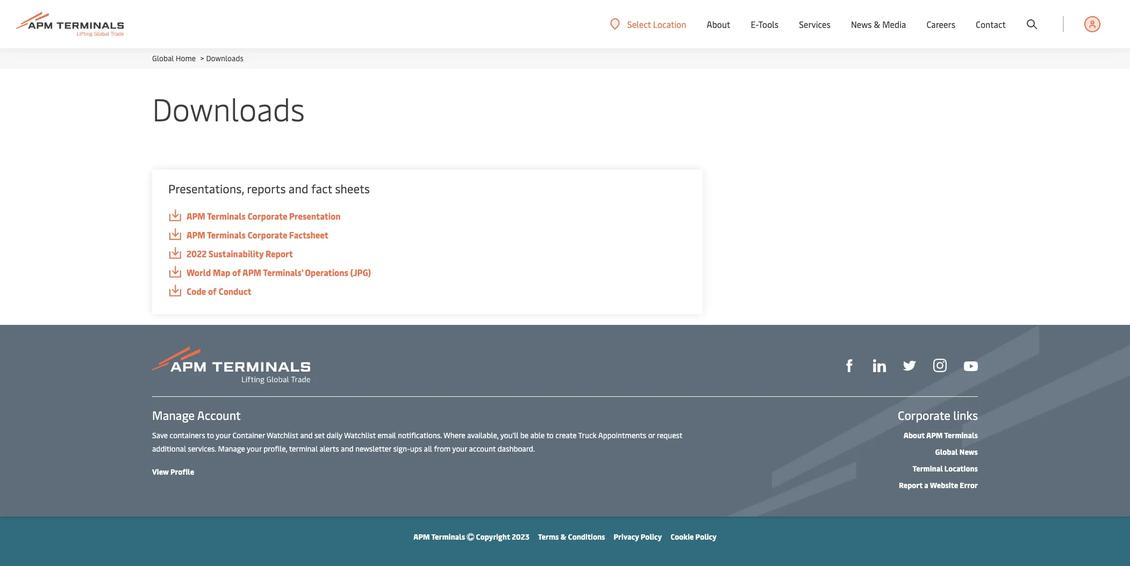 Task type: locate. For each thing, give the bounding box(es) containing it.
policy for privacy policy
[[641, 532, 662, 543]]

2022 sustainability report link
[[168, 247, 687, 261]]

1 vertical spatial corporate
[[248, 229, 287, 241]]

all
[[424, 444, 432, 454]]

of
[[232, 267, 241, 279], [208, 286, 217, 297]]

or
[[648, 431, 655, 441]]

terminals inside apm terminals corporate presentation link
[[207, 210, 246, 222]]

apm for apm terminals corporate factsheet
[[187, 229, 205, 241]]

create
[[556, 431, 577, 441]]

policy for cookie policy
[[696, 532, 717, 543]]

global for global news
[[935, 447, 958, 458]]

1 horizontal spatial of
[[232, 267, 241, 279]]

to
[[207, 431, 214, 441], [547, 431, 554, 441]]

apm up "2022"
[[187, 229, 205, 241]]

1 horizontal spatial watchlist
[[344, 431, 376, 441]]

apm terminals corporate factsheet link
[[168, 229, 687, 242]]

1 vertical spatial of
[[208, 286, 217, 297]]

sustainability
[[209, 248, 264, 260]]

1 horizontal spatial about
[[904, 431, 925, 441]]

0 vertical spatial about
[[707, 18, 730, 30]]

manage down container
[[218, 444, 245, 454]]

and right alerts
[[341, 444, 354, 454]]

and
[[289, 181, 308, 197], [300, 431, 313, 441], [341, 444, 354, 454]]

newsletter
[[355, 444, 391, 454]]

policy right privacy
[[641, 532, 662, 543]]

0 horizontal spatial to
[[207, 431, 214, 441]]

apm down the corporate links on the bottom right
[[926, 431, 943, 441]]

corporate
[[248, 210, 287, 222], [248, 229, 287, 241], [898, 408, 951, 424]]

& inside dropdown button
[[874, 18, 880, 30]]

your
[[216, 431, 231, 441], [247, 444, 262, 454], [452, 444, 467, 454]]

corporate down apm terminals corporate presentation
[[248, 229, 287, 241]]

report
[[266, 248, 293, 260], [899, 481, 923, 491]]

about down the corporate links on the bottom right
[[904, 431, 925, 441]]

about
[[707, 18, 730, 30], [904, 431, 925, 441]]

policy
[[641, 532, 662, 543], [696, 532, 717, 543]]

global home link
[[152, 53, 196, 63]]

watchlist
[[267, 431, 298, 441], [344, 431, 376, 441]]

profile,
[[264, 444, 287, 454]]

0 vertical spatial report
[[266, 248, 293, 260]]

a
[[925, 481, 929, 491]]

apmt footer logo image
[[152, 347, 310, 384]]

privacy policy link
[[614, 532, 662, 543]]

view profile link
[[152, 467, 194, 478]]

0 horizontal spatial of
[[208, 286, 217, 297]]

0 vertical spatial of
[[232, 267, 241, 279]]

cookie
[[671, 532, 694, 543]]

about left e-
[[707, 18, 730, 30]]

2 policy from the left
[[696, 532, 717, 543]]

corporate up apm terminals corporate factsheet
[[248, 210, 287, 222]]

presentations, reports and fact sheets
[[168, 181, 370, 197]]

from
[[434, 444, 451, 454]]

1 to from the left
[[207, 431, 214, 441]]

error
[[960, 481, 978, 491]]

global left the home
[[152, 53, 174, 63]]

0 vertical spatial global
[[152, 53, 174, 63]]

apm terminals corporate presentation
[[187, 210, 341, 222]]

report a website error link
[[899, 481, 978, 491]]

world map of apm terminals' operations (jpg) link
[[168, 266, 687, 280]]

request
[[657, 431, 683, 441]]

about for about apm terminals
[[904, 431, 925, 441]]

terms & conditions link
[[538, 532, 605, 543]]

terminals up the sustainability at the left top of page
[[207, 229, 246, 241]]

view
[[152, 467, 169, 478]]

news left media
[[851, 18, 872, 30]]

watchlist up the newsletter
[[344, 431, 376, 441]]

report left the a
[[899, 481, 923, 491]]

set
[[315, 431, 325, 441]]

to right the able
[[547, 431, 554, 441]]

your down container
[[247, 444, 262, 454]]

1 horizontal spatial report
[[899, 481, 923, 491]]

& left media
[[874, 18, 880, 30]]

select location button
[[610, 18, 686, 30]]

manage up save
[[152, 408, 195, 424]]

twitter image
[[903, 360, 916, 373]]

1 vertical spatial report
[[899, 481, 923, 491]]

available,
[[467, 431, 499, 441]]

corporate links
[[898, 408, 978, 424]]

terminal locations link
[[913, 464, 978, 474]]

of right 'code'
[[208, 286, 217, 297]]

1 horizontal spatial policy
[[696, 532, 717, 543]]

0 horizontal spatial global
[[152, 53, 174, 63]]

1 policy from the left
[[641, 532, 662, 543]]

ups
[[410, 444, 422, 454]]

home
[[176, 53, 196, 63]]

ⓒ
[[467, 532, 474, 543]]

links
[[954, 408, 978, 424]]

apm for apm terminals corporate presentation
[[187, 210, 205, 222]]

0 vertical spatial and
[[289, 181, 308, 197]]

1 horizontal spatial &
[[874, 18, 880, 30]]

alerts
[[320, 444, 339, 454]]

2022 sustainability report
[[187, 248, 293, 260]]

email
[[378, 431, 396, 441]]

0 horizontal spatial news
[[851, 18, 872, 30]]

1 vertical spatial &
[[561, 532, 566, 543]]

news up locations
[[960, 447, 978, 458]]

0 vertical spatial downloads
[[206, 53, 244, 63]]

0 horizontal spatial report
[[266, 248, 293, 260]]

1 vertical spatial manage
[[218, 444, 245, 454]]

0 horizontal spatial &
[[561, 532, 566, 543]]

presentation
[[289, 210, 341, 222]]

and left fact
[[289, 181, 308, 197]]

your down where
[[452, 444, 467, 454]]

1 horizontal spatial to
[[547, 431, 554, 441]]

apm down presentations,
[[187, 210, 205, 222]]

1 horizontal spatial global
[[935, 447, 958, 458]]

global home > downloads
[[152, 53, 244, 63]]

global up terminal locations link
[[935, 447, 958, 458]]

policy right cookie
[[696, 532, 717, 543]]

0 vertical spatial &
[[874, 18, 880, 30]]

corporate up about apm terminals link on the bottom of the page
[[898, 408, 951, 424]]

0 horizontal spatial manage
[[152, 408, 195, 424]]

and left the set
[[300, 431, 313, 441]]

0 vertical spatial corporate
[[248, 210, 287, 222]]

news
[[851, 18, 872, 30], [960, 447, 978, 458]]

of inside code of conduct link
[[208, 286, 217, 297]]

apm down "2022 sustainability report" at left top
[[243, 267, 261, 279]]

conduct
[[219, 286, 251, 297]]

services button
[[799, 0, 831, 48]]

corporate for factsheet
[[248, 229, 287, 241]]

instagram link
[[933, 358, 947, 373]]

1 vertical spatial global
[[935, 447, 958, 458]]

apm terminals corporate factsheet
[[187, 229, 329, 241]]

of inside world map of apm terminals' operations (jpg) link
[[232, 267, 241, 279]]

e-
[[751, 18, 759, 30]]

terminals for apm terminals ⓒ copyright 2023
[[431, 532, 465, 543]]

1 vertical spatial news
[[960, 447, 978, 458]]

2 vertical spatial corporate
[[898, 408, 951, 424]]

report up world map of apm terminals' operations (jpg)
[[266, 248, 293, 260]]

terminals down presentations,
[[207, 210, 246, 222]]

1 vertical spatial downloads
[[152, 87, 305, 130]]

world
[[187, 267, 211, 279]]

sheets
[[335, 181, 370, 197]]

&
[[874, 18, 880, 30], [561, 532, 566, 543]]

of right map
[[232, 267, 241, 279]]

your down account at the left
[[216, 431, 231, 441]]

linkedin image
[[873, 360, 886, 373]]

terminal
[[289, 444, 318, 454]]

services.
[[188, 444, 216, 454]]

code
[[187, 286, 206, 297]]

0 horizontal spatial watchlist
[[267, 431, 298, 441]]

1 horizontal spatial manage
[[218, 444, 245, 454]]

corporate for presentation
[[248, 210, 287, 222]]

terminals for apm terminals corporate presentation
[[207, 210, 246, 222]]

to up services.
[[207, 431, 214, 441]]

terminals inside "apm terminals corporate factsheet" link
[[207, 229, 246, 241]]

apm left the ⓒ
[[414, 532, 430, 543]]

& right terms
[[561, 532, 566, 543]]

terminals left the ⓒ
[[431, 532, 465, 543]]

watchlist up the 'profile,'
[[267, 431, 298, 441]]

1 vertical spatial about
[[904, 431, 925, 441]]

0 horizontal spatial about
[[707, 18, 730, 30]]

save
[[152, 431, 168, 441]]

containers
[[170, 431, 205, 441]]

& for terms
[[561, 532, 566, 543]]

0 vertical spatial news
[[851, 18, 872, 30]]

fact
[[311, 181, 332, 197]]

0 horizontal spatial policy
[[641, 532, 662, 543]]



Task type: vqa. For each thing, say whether or not it's contained in the screenshot.
arrival time
no



Task type: describe. For each thing, give the bounding box(es) containing it.
privacy policy
[[614, 532, 662, 543]]

contact
[[976, 18, 1006, 30]]

2 vertical spatial and
[[341, 444, 354, 454]]

where
[[444, 431, 465, 441]]

1 horizontal spatial news
[[960, 447, 978, 458]]

locations
[[945, 464, 978, 474]]

global news link
[[935, 447, 978, 458]]

reports
[[247, 181, 286, 197]]

terms
[[538, 532, 559, 543]]

1 watchlist from the left
[[267, 431, 298, 441]]

location
[[653, 18, 686, 30]]

you'll
[[500, 431, 518, 441]]

account
[[197, 408, 241, 424]]

(jpg)
[[350, 267, 371, 279]]

0 vertical spatial manage
[[152, 408, 195, 424]]

>
[[200, 53, 204, 63]]

services
[[799, 18, 831, 30]]

1 horizontal spatial your
[[247, 444, 262, 454]]

facebook image
[[843, 360, 856, 373]]

profile
[[170, 467, 194, 478]]

apm for apm terminals ⓒ copyright 2023
[[414, 532, 430, 543]]

news inside dropdown button
[[851, 18, 872, 30]]

about apm terminals link
[[904, 431, 978, 441]]

manage inside save containers to your container watchlist and set daily watchlist email notifications. where available, you'll be able to create truck appointments or request additional services. manage your profile, terminal alerts and newsletter sign-ups all from your account dashboard.
[[218, 444, 245, 454]]

code of conduct link
[[168, 285, 687, 298]]

terminals for apm terminals corporate factsheet
[[207, 229, 246, 241]]

terminal
[[913, 464, 943, 474]]

manage account
[[152, 408, 241, 424]]

2022
[[187, 248, 207, 260]]

2 watchlist from the left
[[344, 431, 376, 441]]

terminals up 'global news' link
[[944, 431, 978, 441]]

container
[[233, 431, 265, 441]]

global news
[[935, 447, 978, 458]]

notifications.
[[398, 431, 442, 441]]

website
[[930, 481, 958, 491]]

shape link
[[843, 359, 856, 373]]

dashboard.
[[498, 444, 535, 454]]

news & media button
[[851, 0, 906, 48]]

select
[[627, 18, 651, 30]]

truck
[[578, 431, 597, 441]]

code of conduct
[[187, 286, 251, 297]]

map
[[213, 267, 230, 279]]

privacy
[[614, 532, 639, 543]]

be
[[520, 431, 529, 441]]

& for news
[[874, 18, 880, 30]]

factsheet
[[289, 229, 329, 241]]

apm terminals ⓒ copyright 2023
[[414, 532, 530, 543]]

2023
[[512, 532, 530, 543]]

0 horizontal spatial your
[[216, 431, 231, 441]]

media
[[883, 18, 906, 30]]

sign-
[[393, 444, 410, 454]]

cookie policy
[[671, 532, 717, 543]]

select location
[[627, 18, 686, 30]]

about for about
[[707, 18, 730, 30]]

2 horizontal spatial your
[[452, 444, 467, 454]]

world map of apm terminals' operations (jpg)
[[187, 267, 371, 279]]

careers
[[927, 18, 956, 30]]

e-tools
[[751, 18, 779, 30]]

instagram image
[[933, 359, 947, 373]]

1 vertical spatial and
[[300, 431, 313, 441]]

able
[[530, 431, 545, 441]]

view profile
[[152, 467, 194, 478]]

tools
[[758, 18, 779, 30]]

youtube image
[[964, 362, 978, 371]]

apm terminals corporate presentation link
[[168, 210, 687, 223]]

global for global home > downloads
[[152, 53, 174, 63]]

about button
[[707, 0, 730, 48]]

2 to from the left
[[547, 431, 554, 441]]

terms & conditions
[[538, 532, 605, 543]]

report a website error
[[899, 481, 978, 491]]

careers button
[[927, 0, 956, 48]]

copyright
[[476, 532, 510, 543]]

e-tools button
[[751, 0, 779, 48]]

terminal locations
[[913, 464, 978, 474]]

additional
[[152, 444, 186, 454]]

report inside "link"
[[266, 248, 293, 260]]

daily
[[327, 431, 342, 441]]

operations
[[305, 267, 348, 279]]

account
[[469, 444, 496, 454]]

about apm terminals
[[904, 431, 978, 441]]

conditions
[[568, 532, 605, 543]]

appointments
[[598, 431, 646, 441]]

presentations,
[[168, 181, 244, 197]]



